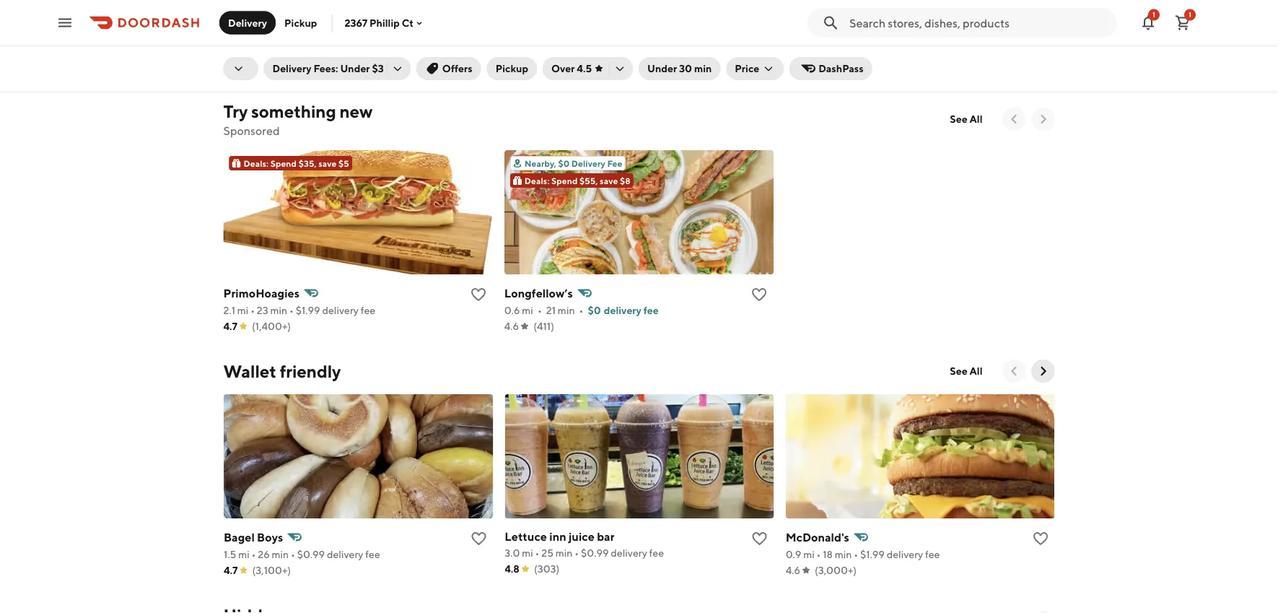 Task type: describe. For each thing, give the bounding box(es) containing it.
dashpass button
[[790, 57, 873, 80]]

mi inside lettuce inn juice bar 3.0 mi • 25 min • $0.99 delivery fee
[[522, 547, 533, 559]]

• down juice
[[575, 547, 579, 559]]

(303)
[[534, 563, 559, 575]]

• left the 25
[[535, 547, 539, 559]]

sponsored
[[223, 124, 280, 138]]

• up (3,000+) at the bottom of page
[[854, 548, 858, 560]]

min inside lettuce inn juice bar 3.0 mi • 25 min • $0.99 delivery fee
[[555, 547, 573, 559]]

something
[[251, 101, 336, 121]]

see all for primohoagies
[[950, 113, 983, 125]]

fee for mcdonald's
[[925, 548, 940, 560]]

holiday decor link
[[645, 0, 763, 59]]

1.5 mi • 26 min • $0.99 delivery fee
[[223, 548, 380, 560]]

over 4.5
[[552, 62, 592, 74]]

phillip
[[370, 17, 400, 29]]

bagel boys
[[223, 530, 283, 544]]

4.5
[[577, 62, 592, 74]]

4.7 for bagel boys
[[223, 564, 238, 576]]

$5
[[339, 158, 349, 168]]

$35,
[[299, 158, 317, 168]]

$0.99 inside lettuce inn juice bar 3.0 mi • 25 min • $0.99 delivery fee
[[581, 547, 609, 559]]

sports gifts link
[[516, 0, 634, 59]]

delivery for primohoagies
[[322, 304, 359, 316]]

delivery for delivery fees: under $3
[[273, 62, 312, 74]]

3.0
[[505, 547, 520, 559]]

bar
[[597, 530, 614, 543]]

click to add this store to your saved list image for bagel boys
[[470, 530, 487, 547]]

see all link for bagel boys
[[942, 360, 992, 383]]

delivery for mcdonald's
[[887, 548, 923, 560]]

26
[[258, 548, 269, 560]]

25
[[541, 547, 553, 559]]

1.5
[[223, 548, 236, 560]]

new
[[340, 101, 373, 121]]

wallet friendly
[[223, 361, 341, 381]]

under 30 min button
[[639, 57, 721, 80]]

4.6 for mcdonald's
[[786, 564, 800, 576]]

deals: spend $55, save $8
[[525, 175, 631, 186]]

local
[[258, 40, 283, 52]]

lettuce
[[505, 530, 547, 543]]

under 30 min
[[648, 62, 712, 74]]

0 horizontal spatial $0.99
[[297, 548, 325, 560]]

delivery inside lettuce inn juice bar 3.0 mi • 25 min • $0.99 delivery fee
[[611, 547, 647, 559]]

sports
[[516, 40, 546, 52]]

holiday decor
[[645, 40, 709, 52]]

2367
[[345, 17, 368, 29]]

1 for notification bell image
[[1153, 10, 1156, 19]]

21
[[546, 304, 556, 316]]

min for 2.1 mi • 23 min • $1.99 delivery fee
[[270, 304, 288, 316]]

deals: spend $35, save $5
[[244, 158, 349, 168]]

over 4.5 button
[[543, 57, 633, 80]]

offers inside button
[[443, 62, 473, 74]]

longfellow's
[[505, 286, 573, 300]]

2367 phillip ct
[[345, 17, 414, 29]]

next button of carousel image
[[1036, 112, 1051, 126]]

$1.99 for mcdonald's
[[860, 548, 885, 560]]

Store search: begin typing to search for stores available on DoorDash text field
[[850, 15, 1108, 31]]

min inside button
[[695, 62, 712, 74]]

delivery button
[[219, 11, 276, 34]]

save for $35,
[[319, 158, 337, 168]]

pet
[[774, 40, 790, 52]]

4.7 for primohoagies
[[223, 320, 238, 332]]

gifts for sports gifts
[[548, 40, 568, 52]]

favorites
[[285, 40, 325, 52]]

wallet
[[223, 361, 276, 381]]

$55,
[[580, 175, 598, 186]]

under inside under 30 min button
[[648, 62, 677, 74]]

over
[[552, 62, 575, 74]]

holiday snacks link
[[903, 0, 1021, 59]]

fee inside lettuce inn juice bar 3.0 mi • 25 min • $0.99 delivery fee
[[649, 547, 664, 559]]

holiday for holiday decor
[[645, 40, 681, 52]]

mi right 0.6 at the left of the page
[[522, 304, 533, 316]]

min for 0.9 mi • 18 min • $1.99 delivery fee
[[835, 548, 852, 560]]

0.6
[[505, 304, 520, 316]]

2.1 mi • 23 min • $1.99 delivery fee
[[223, 304, 376, 316]]

sports gifts
[[516, 40, 568, 52]]

• left the 23 on the left of page
[[251, 304, 255, 316]]

delivery for bagel boys
[[327, 548, 363, 560]]

save for $55,
[[600, 175, 618, 186]]

(3,100+)
[[252, 564, 291, 576]]

local favorites link
[[258, 0, 376, 59]]

snacks
[[941, 40, 971, 52]]

4.8
[[505, 563, 519, 575]]

ct
[[402, 17, 414, 29]]

juice
[[569, 530, 595, 543]]

price
[[735, 62, 760, 74]]

2 horizontal spatial delivery
[[572, 158, 606, 168]]

• left 21
[[538, 304, 542, 316]]



Task type: vqa. For each thing, say whether or not it's contained in the screenshot.
$1.99 associated with McDonald's
yes



Task type: locate. For each thing, give the bounding box(es) containing it.
0.9
[[786, 548, 801, 560]]

$0 right 21
[[588, 304, 601, 316]]

spend left $35,
[[271, 158, 297, 168]]

1 horizontal spatial click to add this store to your saved list image
[[751, 286, 768, 303]]

deals:
[[244, 158, 269, 168], [525, 175, 550, 186]]

under left the 30
[[648, 62, 677, 74]]

all left previous button of carousel image
[[970, 365, 983, 377]]

1 vertical spatial $0
[[588, 304, 601, 316]]

mi right 0.9 on the right of the page
[[803, 548, 815, 560]]

see all left previous button of carousel image
[[950, 365, 983, 377]]

0 horizontal spatial pickup button
[[276, 11, 326, 34]]

1 horizontal spatial spend
[[552, 175, 578, 186]]

min right the 23 on the left of page
[[270, 304, 288, 316]]

spend
[[271, 158, 297, 168], [552, 175, 578, 186]]

save left the $5
[[319, 158, 337, 168]]

fee for primohoagies
[[361, 304, 376, 316]]

0 horizontal spatial gifts
[[548, 40, 568, 52]]

1 see all link from the top
[[942, 108, 992, 131]]

1 vertical spatial all
[[970, 365, 983, 377]]

• left 18
[[817, 548, 821, 560]]

$0 up deals: spend $55, save $8
[[558, 158, 570, 168]]

min right the 30
[[695, 62, 712, 74]]

0 horizontal spatial deals:
[[244, 158, 269, 168]]

2 4.7 from the top
[[223, 564, 238, 576]]

offers
[[443, 40, 472, 52], [443, 62, 473, 74]]

click to add this store to your saved list image for mcdonald's
[[1032, 530, 1049, 547]]

0 vertical spatial 4.6
[[505, 320, 519, 332]]

4.6
[[505, 320, 519, 332], [786, 564, 800, 576]]

mcdonald's
[[786, 530, 849, 544]]

min for 0.6 mi • 21 min • $0 delivery fee
[[558, 304, 575, 316]]

1 vertical spatial see all link
[[942, 360, 992, 383]]

open menu image
[[56, 14, 74, 31]]

1 vertical spatial save
[[600, 175, 618, 186]]

0 horizontal spatial 1
[[1153, 10, 1156, 19]]

$1.99 right 18
[[860, 548, 885, 560]]

pickup down sports
[[496, 62, 529, 74]]

2 holiday from the left
[[903, 40, 939, 52]]

1
[[1153, 10, 1156, 19], [1189, 10, 1192, 19]]

notification bell image
[[1140, 14, 1157, 31]]

1 vertical spatial spend
[[552, 175, 578, 186]]

1 horizontal spatial pickup button
[[487, 57, 537, 80]]

local favorites
[[258, 40, 325, 52]]

1 1 from the left
[[1153, 10, 1156, 19]]

mi for primohoagies
[[237, 304, 249, 316]]

min
[[695, 62, 712, 74], [270, 304, 288, 316], [558, 304, 575, 316], [555, 547, 573, 559], [271, 548, 289, 560], [835, 548, 852, 560]]

fee
[[608, 158, 623, 168]]

save
[[319, 158, 337, 168], [600, 175, 618, 186]]

see
[[950, 113, 968, 125], [950, 365, 968, 377]]

deals: for deals: spend $35, save $5
[[244, 158, 269, 168]]

offers down the nationwide offers
[[443, 62, 473, 74]]

1 horizontal spatial save
[[600, 175, 618, 186]]

see all link for primohoagies
[[942, 108, 992, 131]]

0 horizontal spatial spend
[[271, 158, 297, 168]]

1 vertical spatial pickup button
[[487, 57, 537, 80]]

2 horizontal spatial click to add this store to your saved list image
[[1032, 530, 1049, 547]]

0 horizontal spatial $1.99
[[296, 304, 320, 316]]

price button
[[727, 57, 784, 80]]

nationwide offers
[[387, 40, 472, 52]]

1 gifts from the left
[[548, 40, 568, 52]]

under
[[340, 62, 370, 74], [648, 62, 677, 74]]

all for bagel boys
[[970, 365, 983, 377]]

click to add this store to your saved list image
[[470, 530, 487, 547], [751, 530, 768, 547], [1032, 530, 1049, 547]]

deals: for deals: spend $55, save $8
[[525, 175, 550, 186]]

0.9 mi • 18 min • $1.99 delivery fee
[[786, 548, 940, 560]]

1 button
[[1169, 8, 1198, 37]]

pickup
[[285, 17, 317, 29], [496, 62, 529, 74]]

2 see from the top
[[950, 365, 968, 377]]

holiday
[[645, 40, 681, 52], [903, 40, 939, 52]]

• up (3,100+)
[[291, 548, 295, 560]]

holiday left snacks
[[903, 40, 939, 52]]

4.6 down 0.6 at the left of the page
[[505, 320, 519, 332]]

0 horizontal spatial under
[[340, 62, 370, 74]]

all left previous button of carousel icon
[[970, 113, 983, 125]]

mi for mcdonald's
[[803, 548, 815, 560]]

mi
[[237, 304, 249, 316], [522, 304, 533, 316], [522, 547, 533, 559], [238, 548, 249, 560], [803, 548, 815, 560]]

decor
[[683, 40, 709, 52]]

fee for bagel boys
[[365, 548, 380, 560]]

click to add this store to your saved list image for longfellow's
[[751, 286, 768, 303]]

holiday for holiday snacks
[[903, 40, 939, 52]]

0 vertical spatial offers
[[443, 40, 472, 52]]

0 horizontal spatial save
[[319, 158, 337, 168]]

1 for 2 items, open order cart image
[[1189, 10, 1192, 19]]

pickup button
[[276, 11, 326, 34], [487, 57, 537, 80]]

23
[[257, 304, 268, 316]]

delivery inside button
[[228, 17, 267, 29]]

gifts right pet
[[792, 40, 812, 52]]

0 vertical spatial save
[[319, 158, 337, 168]]

1 horizontal spatial 4.6
[[786, 564, 800, 576]]

$0.99 down "bar"
[[581, 547, 609, 559]]

inn
[[549, 530, 566, 543]]

$1.99 for primohoagies
[[296, 304, 320, 316]]

wallet friendly link
[[223, 360, 341, 383]]

1 right notification bell image
[[1189, 10, 1192, 19]]

2367 phillip ct button
[[345, 17, 425, 29]]

$0.99 right 26
[[297, 548, 325, 560]]

1 vertical spatial deals:
[[525, 175, 550, 186]]

1 left 2 items, open order cart image
[[1153, 10, 1156, 19]]

0 horizontal spatial pickup
[[285, 17, 317, 29]]

primohoagies
[[223, 286, 300, 300]]

2 gifts from the left
[[792, 40, 812, 52]]

min right 21
[[558, 304, 575, 316]]

delivery down local favorites
[[273, 62, 312, 74]]

$1.99 right the 23 on the left of page
[[296, 304, 320, 316]]

see for primohoagies
[[950, 113, 968, 125]]

18
[[823, 548, 833, 560]]

0 vertical spatial deals:
[[244, 158, 269, 168]]

delivery
[[228, 17, 267, 29], [273, 62, 312, 74], [572, 158, 606, 168]]

see all
[[950, 113, 983, 125], [950, 365, 983, 377]]

min for 1.5 mi • 26 min • $0.99 delivery fee
[[271, 548, 289, 560]]

0 vertical spatial $1.99
[[296, 304, 320, 316]]

holiday up under 30 min
[[645, 40, 681, 52]]

1 vertical spatial see all
[[950, 365, 983, 377]]

• right 21
[[579, 304, 584, 316]]

1 horizontal spatial deals:
[[525, 175, 550, 186]]

min right 26
[[271, 548, 289, 560]]

deals: down 'nearby,'
[[525, 175, 550, 186]]

1 horizontal spatial delivery
[[273, 62, 312, 74]]

previous button of carousel image
[[1008, 364, 1022, 378]]

gifts
[[548, 40, 568, 52], [792, 40, 812, 52]]

0 vertical spatial pickup
[[285, 17, 317, 29]]

1 horizontal spatial click to add this store to your saved list image
[[751, 530, 768, 547]]

1 see all from the top
[[950, 113, 983, 125]]

mi right 1.5
[[238, 548, 249, 560]]

2 1 from the left
[[1189, 10, 1192, 19]]

(3,000+)
[[815, 564, 857, 576]]

all for primohoagies
[[970, 113, 983, 125]]

1 horizontal spatial 1
[[1189, 10, 1192, 19]]

1 vertical spatial 4.6
[[786, 564, 800, 576]]

see all left previous button of carousel icon
[[950, 113, 983, 125]]

see all link left previous button of carousel image
[[942, 360, 992, 383]]

2.1
[[223, 304, 235, 316]]

holiday snacks
[[903, 40, 971, 52]]

see all link left previous button of carousel icon
[[942, 108, 992, 131]]

1 under from the left
[[340, 62, 370, 74]]

0.6 mi • 21 min • $0 delivery fee
[[505, 304, 659, 316]]

30
[[679, 62, 692, 74]]

1 all from the top
[[970, 113, 983, 125]]

1 vertical spatial see
[[950, 365, 968, 377]]

pickup for the pickup button to the right
[[496, 62, 529, 74]]

nearby,
[[525, 158, 557, 168]]

lettuce inn juice bar 3.0 mi • 25 min • $0.99 delivery fee
[[505, 530, 664, 559]]

1 click to add this store to your saved list image from the left
[[470, 286, 487, 303]]

offers up offers button
[[443, 40, 472, 52]]

nearby, $0 delivery fee
[[525, 158, 623, 168]]

1 vertical spatial offers
[[443, 62, 473, 74]]

pickup for the topmost the pickup button
[[285, 17, 317, 29]]

2 all from the top
[[970, 365, 983, 377]]

1 horizontal spatial $0
[[588, 304, 601, 316]]

0 vertical spatial see all link
[[942, 108, 992, 131]]

0 horizontal spatial $0
[[558, 158, 570, 168]]

pickup button down sports
[[487, 57, 537, 80]]

0 horizontal spatial click to add this store to your saved list image
[[470, 530, 487, 547]]

1 vertical spatial 4.7
[[223, 564, 238, 576]]

friendly
[[280, 361, 341, 381]]

2 click to add this store to your saved list image from the left
[[751, 286, 768, 303]]

0 vertical spatial delivery
[[228, 17, 267, 29]]

• left 26
[[251, 548, 256, 560]]

2 see all from the top
[[950, 365, 983, 377]]

delivery for delivery
[[228, 17, 267, 29]]

$8
[[620, 175, 631, 186]]

delivery fees: under $3
[[273, 62, 384, 74]]

fees:
[[314, 62, 338, 74]]

pickup up the favorites
[[285, 17, 317, 29]]

holiday inside "holiday decor" link
[[645, 40, 681, 52]]

under left $3
[[340, 62, 370, 74]]

fee
[[361, 304, 376, 316], [644, 304, 659, 316], [649, 547, 664, 559], [365, 548, 380, 560], [925, 548, 940, 560]]

min right 18
[[835, 548, 852, 560]]

2 under from the left
[[648, 62, 677, 74]]

1 horizontal spatial gifts
[[792, 40, 812, 52]]

$3
[[372, 62, 384, 74]]

4.7 down 2.1
[[223, 320, 238, 332]]

click to add this store to your saved list image for primohoagies
[[470, 286, 487, 303]]

2 click to add this store to your saved list image from the left
[[751, 530, 768, 547]]

1 vertical spatial pickup
[[496, 62, 529, 74]]

1 see from the top
[[950, 113, 968, 125]]

0 vertical spatial all
[[970, 113, 983, 125]]

1 4.7 from the top
[[223, 320, 238, 332]]

spend for $35,
[[271, 158, 297, 168]]

mi right 3.0
[[522, 547, 533, 559]]

(411)
[[534, 320, 555, 332]]

delivery up local
[[228, 17, 267, 29]]

deals: down sponsored
[[244, 158, 269, 168]]

bagel
[[223, 530, 254, 544]]

1 horizontal spatial $0.99
[[581, 547, 609, 559]]

1 click to add this store to your saved list image from the left
[[470, 530, 487, 547]]

gifts up over
[[548, 40, 568, 52]]

save left $8
[[600, 175, 618, 186]]

min right the 25
[[555, 547, 573, 559]]

2 vertical spatial delivery
[[572, 158, 606, 168]]

2 items, open order cart image
[[1175, 14, 1192, 31]]

see for bagel boys
[[950, 365, 968, 377]]

$0
[[558, 158, 570, 168], [588, 304, 601, 316]]

1 vertical spatial $1.99
[[860, 548, 885, 560]]

pet gifts link
[[774, 0, 892, 59]]

dashpass
[[819, 62, 864, 74]]

• up (1,400+)
[[290, 304, 294, 316]]

spend down nearby, $0 delivery fee
[[552, 175, 578, 186]]

$1.99
[[296, 304, 320, 316], [860, 548, 885, 560]]

1 horizontal spatial under
[[648, 62, 677, 74]]

1 inside button
[[1189, 10, 1192, 19]]

pickup button up the favorites
[[276, 11, 326, 34]]

see left previous button of carousel icon
[[950, 113, 968, 125]]

nationwide offers link
[[387, 0, 505, 59]]

0 vertical spatial pickup button
[[276, 11, 326, 34]]

0 vertical spatial $0
[[558, 158, 570, 168]]

4.6 down 0.9 on the right of the page
[[786, 564, 800, 576]]

$0.99
[[581, 547, 609, 559], [297, 548, 325, 560]]

1 horizontal spatial $1.99
[[860, 548, 885, 560]]

spend for $55,
[[552, 175, 578, 186]]

try something new sponsored
[[223, 101, 373, 138]]

0 horizontal spatial 4.6
[[505, 320, 519, 332]]

delivery up $55,
[[572, 158, 606, 168]]

0 horizontal spatial holiday
[[645, 40, 681, 52]]

2 see all link from the top
[[942, 360, 992, 383]]

1 horizontal spatial pickup
[[496, 62, 529, 74]]

0 vertical spatial spend
[[271, 158, 297, 168]]

0 horizontal spatial click to add this store to your saved list image
[[470, 286, 487, 303]]

4.7
[[223, 320, 238, 332], [223, 564, 238, 576]]

3 click to add this store to your saved list image from the left
[[1032, 530, 1049, 547]]

gifts for pet gifts
[[792, 40, 812, 52]]

previous button of carousel image
[[1008, 112, 1022, 126]]

click to add this store to your saved list image
[[470, 286, 487, 303], [751, 286, 768, 303]]

4.6 for longfellow's
[[505, 320, 519, 332]]

holiday inside holiday snacks link
[[903, 40, 939, 52]]

4.7 down 1.5
[[223, 564, 238, 576]]

see all for bagel boys
[[950, 365, 983, 377]]

pet gifts
[[774, 40, 812, 52]]

next button of carousel image
[[1036, 364, 1051, 378]]

offers button
[[417, 57, 481, 80]]

see left previous button of carousel image
[[950, 365, 968, 377]]

0 horizontal spatial delivery
[[228, 17, 267, 29]]

try
[[223, 101, 248, 121]]

0 vertical spatial see
[[950, 113, 968, 125]]

0 vertical spatial 4.7
[[223, 320, 238, 332]]

mi right 2.1
[[237, 304, 249, 316]]

boys
[[257, 530, 283, 544]]

(1,400+)
[[252, 320, 291, 332]]

0 vertical spatial see all
[[950, 113, 983, 125]]

1 horizontal spatial holiday
[[903, 40, 939, 52]]

1 vertical spatial delivery
[[273, 62, 312, 74]]

1 holiday from the left
[[645, 40, 681, 52]]

nationwide
[[387, 40, 441, 52]]

mi for bagel boys
[[238, 548, 249, 560]]



